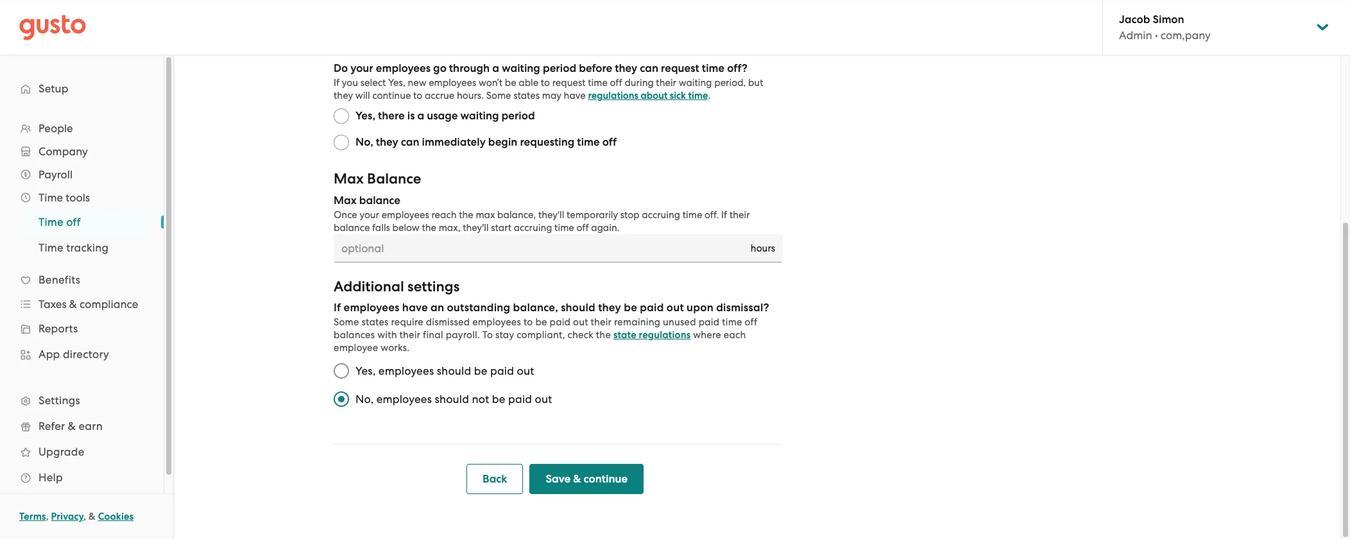 Task type: locate. For each thing, give the bounding box(es) containing it.
0 horizontal spatial they'll
[[463, 222, 489, 234]]

1 horizontal spatial have
[[564, 90, 586, 101]]

paid down 'if employees have an outstanding balance, should they be paid out upon dismissal?'
[[550, 316, 571, 328]]

no, for no, they can immediately begin requesting time off
[[356, 135, 373, 149]]

your up select
[[351, 62, 373, 75]]

2 vertical spatial to
[[524, 316, 533, 328]]

if right off.
[[722, 209, 727, 221]]

there
[[378, 109, 405, 123]]

be left able in the top of the page
[[505, 77, 517, 89]]

if left you
[[334, 77, 340, 89]]

balance, up start
[[498, 209, 536, 221]]

& left "cookies" button on the left bottom of page
[[89, 511, 96, 523]]

& inside refer & earn link
[[68, 420, 76, 433]]

if
[[334, 77, 340, 89], [722, 209, 727, 221], [334, 301, 341, 315]]

regulations
[[588, 90, 639, 101], [639, 329, 691, 341]]

1 vertical spatial if
[[722, 209, 727, 221]]

0 vertical spatial regulations
[[588, 90, 639, 101]]

accruing up the max balance text box
[[514, 222, 552, 234]]

time inside some states require dismissed employees to be paid out their remaining unused paid time off balances with their final payroll. to stay compliant, check the
[[722, 316, 742, 328]]

balance down 'max balance'
[[359, 194, 401, 207]]

time off
[[39, 216, 81, 229]]

a up won't
[[492, 62, 499, 75]]

, left privacy on the left bottom of page
[[46, 511, 49, 523]]

time off link
[[23, 211, 151, 234]]

2 list from the top
[[0, 209, 164, 261]]

be inside if you select yes, new employees won't be able to request time off during their waiting period, but they will continue to accrue hours.
[[505, 77, 517, 89]]

yes,
[[388, 77, 406, 89], [356, 109, 376, 123], [356, 365, 376, 377]]

1 vertical spatial no,
[[356, 393, 374, 406]]

•
[[1155, 29, 1158, 42]]

&
[[69, 298, 77, 311], [68, 420, 76, 433], [573, 472, 581, 486], [89, 511, 96, 523]]

refer & earn
[[39, 420, 103, 433]]

request
[[661, 62, 700, 75], [553, 77, 586, 89]]

to inside some states require dismissed employees to be paid out their remaining unused paid time off balances with their final payroll. to stay compliant, check the
[[524, 316, 533, 328]]

1 horizontal spatial waiting
[[502, 62, 540, 75]]

1 vertical spatial accruing
[[514, 222, 552, 234]]

1 vertical spatial have
[[402, 301, 428, 315]]

be up compliant,
[[536, 316, 547, 328]]

0 vertical spatial if
[[334, 77, 340, 89]]

list
[[0, 117, 164, 490], [0, 209, 164, 261]]

employees inside if you select yes, new employees won't be able to request time off during their waiting period, but they will continue to accrue hours.
[[429, 77, 477, 89]]

No, employees should not be paid out radio
[[327, 385, 356, 413]]

time down 'payroll'
[[39, 191, 63, 204]]

time up each
[[722, 316, 742, 328]]

employees down the "works."
[[379, 365, 434, 377]]

2 max from the top
[[334, 194, 357, 207]]

begin
[[488, 135, 518, 149]]

0 horizontal spatial waiting
[[461, 109, 499, 123]]

0 vertical spatial period
[[543, 62, 577, 75]]

, left "cookies" button on the left bottom of page
[[84, 511, 86, 523]]

their right off.
[[730, 209, 750, 221]]

2 no, from the top
[[356, 393, 374, 406]]

employees inside max balance once your employees reach the max balance, they'll temporarily stop accruing time off. if their balance falls below the max, they'll start accruing time off again.
[[382, 209, 429, 221]]

they'll up the max balance text box
[[539, 209, 564, 221]]

2 vertical spatial time
[[39, 241, 63, 254]]

3 time from the top
[[39, 241, 63, 254]]

employee
[[334, 342, 378, 354]]

period up begin
[[502, 109, 535, 123]]

be right not
[[492, 393, 506, 406]]

Yes, there is a usage waiting period radio
[[334, 108, 349, 124]]

continue right save
[[584, 472, 628, 486]]

balance down once at the top left of the page
[[334, 222, 370, 234]]

0 horizontal spatial regulations
[[588, 90, 639, 101]]

some down won't
[[486, 90, 511, 101]]

1 vertical spatial some
[[334, 316, 359, 328]]

off inside max balance once your employees reach the max balance, they'll temporarily stop accruing time off. if their balance falls below the max, they'll start accruing time off again.
[[577, 222, 589, 234]]

they'll
[[539, 209, 564, 221], [463, 222, 489, 234]]

1 vertical spatial period
[[502, 109, 535, 123]]

the left max at left top
[[459, 209, 474, 221]]

waiting up able in the top of the page
[[502, 62, 540, 75]]

1 vertical spatial they'll
[[463, 222, 489, 234]]

employees up new
[[376, 62, 431, 75]]

1 vertical spatial to
[[413, 90, 423, 101]]

2 horizontal spatial to
[[541, 77, 550, 89]]

employees up accrue
[[429, 77, 477, 89]]

max for max balance
[[334, 170, 364, 187]]

request up sick
[[661, 62, 700, 75]]

2 time from the top
[[39, 216, 63, 229]]

privacy
[[51, 511, 84, 523]]

should left not
[[435, 393, 469, 406]]

some inside some states require dismissed employees to be paid out their remaining unused paid time off balances with their final payroll. to stay compliant, check the
[[334, 316, 359, 328]]

0 vertical spatial to
[[541, 77, 550, 89]]

be
[[505, 77, 517, 89], [624, 301, 637, 315], [536, 316, 547, 328], [474, 365, 488, 377], [492, 393, 506, 406]]

off down tools at left top
[[66, 216, 81, 229]]

they'll down max at left top
[[463, 222, 489, 234]]

0 vertical spatial a
[[492, 62, 499, 75]]

off up some states may have regulations about sick time .
[[610, 77, 623, 89]]

time down time tools
[[39, 216, 63, 229]]

balance
[[367, 170, 421, 187]]

the down reach
[[422, 222, 437, 234]]

balance, up some states require dismissed employees to be paid out their remaining unused paid time off balances with their final payroll. to stay compliant, check the
[[513, 301, 558, 315]]

0 vertical spatial max
[[334, 170, 364, 187]]

hours
[[751, 243, 775, 254]]

should for out
[[437, 365, 471, 377]]

time tools
[[39, 191, 90, 204]]

they down you
[[334, 90, 353, 101]]

if inside if you select yes, new employees won't be able to request time off during their waiting period, but they will continue to accrue hours.
[[334, 77, 340, 89]]

0 horizontal spatial continue
[[373, 90, 411, 101]]

period up if you select yes, new employees won't be able to request time off during their waiting period, but they will continue to accrue hours.
[[543, 62, 577, 75]]

be up remaining at the bottom left of page
[[624, 301, 637, 315]]

settings link
[[13, 389, 151, 412]]

will
[[355, 90, 370, 101]]

tracking
[[66, 241, 109, 254]]

should up check
[[561, 301, 596, 315]]

1 horizontal spatial continue
[[584, 472, 628, 486]]

should up 'no, employees should not be paid out'
[[437, 365, 471, 377]]

off down temporarily
[[577, 222, 589, 234]]

people button
[[13, 117, 151, 140]]

1 horizontal spatial states
[[514, 90, 540, 101]]

2 vertical spatial should
[[435, 393, 469, 406]]

1 horizontal spatial to
[[524, 316, 533, 328]]

request up may
[[553, 77, 586, 89]]

0 vertical spatial time
[[39, 191, 63, 204]]

can up during at the top of page
[[640, 62, 659, 75]]

regulations down during at the top of page
[[588, 90, 639, 101]]

you
[[342, 77, 358, 89]]

& right save
[[573, 472, 581, 486]]

2 vertical spatial if
[[334, 301, 341, 315]]

employees up below
[[382, 209, 429, 221]]

waiting down hours. on the top left of the page
[[461, 109, 499, 123]]

1 vertical spatial request
[[553, 77, 586, 89]]

benefits link
[[13, 268, 151, 291]]

& inside save & continue button
[[573, 472, 581, 486]]

won't
[[479, 77, 503, 89]]

out
[[667, 301, 684, 315], [573, 316, 588, 328], [517, 365, 534, 377], [535, 393, 552, 406]]

paid
[[640, 301, 664, 315], [550, 316, 571, 328], [699, 316, 720, 328], [490, 365, 514, 377], [508, 393, 532, 406]]

2 horizontal spatial the
[[596, 329, 611, 341]]

2 vertical spatial yes,
[[356, 365, 376, 377]]

1 vertical spatial regulations
[[639, 329, 691, 341]]

0 vertical spatial states
[[514, 90, 540, 101]]

2 vertical spatial the
[[596, 329, 611, 341]]

waiting inside if you select yes, new employees won't be able to request time off during their waiting period, but they will continue to accrue hours.
[[679, 77, 712, 89]]

can down is
[[401, 135, 420, 149]]

& left earn
[[68, 420, 76, 433]]

time down temporarily
[[555, 222, 574, 234]]

to down new
[[413, 90, 423, 101]]

if for if you select yes, new employees won't be able to request time off during their waiting period, but they will continue to accrue hours.
[[334, 77, 340, 89]]

states inside some states require dismissed employees to be paid out their remaining unused paid time off balances with their final payroll. to stay compliant, check the
[[362, 316, 389, 328]]

0 horizontal spatial some
[[334, 316, 359, 328]]

have
[[564, 90, 586, 101], [402, 301, 428, 315]]

0 vertical spatial request
[[661, 62, 700, 75]]

setup
[[39, 82, 69, 95]]

time right requesting
[[577, 135, 600, 149]]

waiting
[[502, 62, 540, 75], [679, 77, 712, 89], [461, 109, 499, 123]]

waiting up .
[[679, 77, 712, 89]]

balance, inside max balance once your employees reach the max balance, they'll temporarily stop accruing time off. if their balance falls below the max, they'll start accruing time off again.
[[498, 209, 536, 221]]

reports link
[[13, 317, 151, 340]]

states down able in the top of the page
[[514, 90, 540, 101]]

once
[[334, 209, 357, 221]]

have right may
[[564, 90, 586, 101]]

should for paid
[[435, 393, 469, 406]]

during
[[625, 77, 654, 89]]

1 vertical spatial your
[[360, 209, 379, 221]]

time for time tracking
[[39, 241, 63, 254]]

0 horizontal spatial period
[[502, 109, 535, 123]]

new
[[408, 77, 427, 89]]

your inside max balance once your employees reach the max balance, they'll temporarily stop accruing time off. if their balance falls below the max, they'll start accruing time off again.
[[360, 209, 379, 221]]

1 vertical spatial continue
[[584, 472, 628, 486]]

max balance
[[334, 170, 421, 187]]

0 vertical spatial have
[[564, 90, 586, 101]]

0 vertical spatial continue
[[373, 90, 411, 101]]

yes, down 'employee'
[[356, 365, 376, 377]]

their up sick
[[656, 77, 677, 89]]

0 vertical spatial balance,
[[498, 209, 536, 221]]

& inside taxes & compliance dropdown button
[[69, 298, 77, 311]]

& for continue
[[573, 472, 581, 486]]

company
[[39, 145, 88, 158]]

employees
[[376, 62, 431, 75], [429, 77, 477, 89], [382, 209, 429, 221], [344, 301, 400, 315], [473, 316, 521, 328], [379, 365, 434, 377], [377, 393, 432, 406]]

1 vertical spatial states
[[362, 316, 389, 328]]

1 horizontal spatial they'll
[[539, 209, 564, 221]]

balance
[[359, 194, 401, 207], [334, 222, 370, 234]]

home image
[[19, 14, 86, 40]]

1 vertical spatial time
[[39, 216, 63, 229]]

max,
[[439, 222, 461, 234]]

state regulations link
[[614, 329, 691, 341]]

yes, left new
[[388, 77, 406, 89]]

the left state
[[596, 329, 611, 341]]

0 vertical spatial can
[[640, 62, 659, 75]]

back button
[[467, 464, 523, 494]]

to up compliant,
[[524, 316, 533, 328]]

upon
[[687, 301, 714, 315]]

0 vertical spatial accruing
[[642, 209, 680, 221]]

each
[[724, 329, 746, 341]]

0 horizontal spatial the
[[422, 222, 437, 234]]

max
[[476, 209, 495, 221]]

1 horizontal spatial period
[[543, 62, 577, 75]]

1 max from the top
[[334, 170, 364, 187]]

continue inside if you select yes, new employees won't be able to request time off during their waiting period, but they will continue to accrue hours.
[[373, 90, 411, 101]]

1 vertical spatial yes,
[[356, 109, 376, 123]]

0 horizontal spatial states
[[362, 316, 389, 328]]

no, down yes, employees should be paid out "radio"
[[356, 393, 374, 406]]

some up balances
[[334, 316, 359, 328]]

their
[[656, 77, 677, 89], [730, 209, 750, 221], [591, 316, 612, 328], [400, 329, 421, 341]]

below
[[393, 222, 420, 234]]

terms
[[19, 511, 46, 523]]

0 horizontal spatial accruing
[[514, 222, 552, 234]]

0 horizontal spatial request
[[553, 77, 586, 89]]

1 horizontal spatial some
[[486, 90, 511, 101]]

time for time off
[[39, 216, 63, 229]]

a right is
[[418, 109, 424, 123]]

the inside some states require dismissed employees to be paid out their remaining unused paid time off balances with their final payroll. to stay compliant, check the
[[596, 329, 611, 341]]

1 vertical spatial max
[[334, 194, 357, 207]]

not
[[472, 393, 489, 406]]

gusto navigation element
[[0, 55, 164, 511]]

time down time off
[[39, 241, 63, 254]]

if up balances
[[334, 301, 341, 315]]

settings
[[408, 278, 460, 295]]

your up falls
[[360, 209, 379, 221]]

continue
[[373, 90, 411, 101], [584, 472, 628, 486]]

employees up stay
[[473, 316, 521, 328]]

states up the with
[[362, 316, 389, 328]]

some
[[486, 90, 511, 101], [334, 316, 359, 328]]

about
[[641, 90, 668, 101]]

check
[[568, 329, 594, 341]]

1 vertical spatial should
[[437, 365, 471, 377]]

1 list from the top
[[0, 117, 164, 490]]

& right taxes
[[69, 298, 77, 311]]

select
[[361, 77, 386, 89]]

no, right no, they can immediately begin requesting time off option
[[356, 135, 373, 149]]

0 vertical spatial yes,
[[388, 77, 406, 89]]

1 vertical spatial waiting
[[679, 77, 712, 89]]

1 horizontal spatial can
[[640, 62, 659, 75]]

a
[[492, 62, 499, 75], [418, 109, 424, 123]]

off down some states may have regulations about sick time .
[[603, 135, 617, 149]]

accruing right 'stop'
[[642, 209, 680, 221]]

taxes & compliance button
[[13, 293, 151, 316]]

1 no, from the top
[[356, 135, 373, 149]]

temporarily
[[567, 209, 618, 221]]

0 vertical spatial no,
[[356, 135, 373, 149]]

regulations down unused
[[639, 329, 691, 341]]

to up may
[[541, 77, 550, 89]]

1 vertical spatial the
[[422, 222, 437, 234]]

usage
[[427, 109, 458, 123]]

0 horizontal spatial can
[[401, 135, 420, 149]]

have up require at the left
[[402, 301, 428, 315]]

the
[[459, 209, 474, 221], [422, 222, 437, 234], [596, 329, 611, 341]]

2 horizontal spatial waiting
[[679, 77, 712, 89]]

should
[[561, 301, 596, 315], [437, 365, 471, 377], [435, 393, 469, 406]]

continue up there
[[373, 90, 411, 101]]

1 horizontal spatial ,
[[84, 511, 86, 523]]

1 horizontal spatial the
[[459, 209, 474, 221]]

0 horizontal spatial ,
[[46, 511, 49, 523]]

states
[[514, 90, 540, 101], [362, 316, 389, 328]]

max
[[334, 170, 364, 187], [334, 194, 357, 207]]

yes, down will
[[356, 109, 376, 123]]

1 horizontal spatial regulations
[[639, 329, 691, 341]]

1 vertical spatial can
[[401, 135, 420, 149]]

time up some states may have regulations about sick time .
[[588, 77, 608, 89]]

help link
[[13, 466, 151, 489]]

paid up where
[[699, 316, 720, 328]]

jacob simon admin • com,pany
[[1120, 13, 1211, 42]]

0 vertical spatial some
[[486, 90, 511, 101]]

app directory
[[39, 348, 109, 361]]

they
[[615, 62, 638, 75], [334, 90, 353, 101], [376, 135, 398, 149], [598, 301, 621, 315]]

app
[[39, 348, 60, 361]]

1 vertical spatial a
[[418, 109, 424, 123]]

time tracking
[[39, 241, 109, 254]]

off?
[[727, 62, 748, 75]]

max inside max balance once your employees reach the max balance, they'll temporarily stop accruing time off. if their balance falls below the max, they'll start accruing time off again.
[[334, 194, 357, 207]]

time inside dropdown button
[[39, 191, 63, 204]]

accruing
[[642, 209, 680, 221], [514, 222, 552, 234]]

reports
[[39, 322, 78, 335]]

off down dismissal?
[[745, 316, 758, 328]]

continue inside button
[[584, 472, 628, 486]]

benefits
[[39, 273, 80, 286]]

their inside if you select yes, new employees won't be able to request time off during their waiting period, but they will continue to accrue hours.
[[656, 77, 677, 89]]

paid up remaining at the bottom left of page
[[640, 301, 664, 315]]

1 time from the top
[[39, 191, 63, 204]]

off inside "time off" link
[[66, 216, 81, 229]]

0 horizontal spatial a
[[418, 109, 424, 123]]



Task type: describe. For each thing, give the bounding box(es) containing it.
compliant,
[[517, 329, 565, 341]]

list containing time off
[[0, 209, 164, 261]]

tools
[[66, 191, 90, 204]]

their inside max balance once your employees reach the max balance, they'll temporarily stop accruing time off. if their balance falls below the max, they'll start accruing time off again.
[[730, 209, 750, 221]]

outstanding
[[447, 301, 510, 315]]

if for if employees have an outstanding balance, should they be paid out upon dismissal?
[[334, 301, 341, 315]]

their down require at the left
[[400, 329, 421, 341]]

simon
[[1153, 13, 1185, 26]]

0 vertical spatial they'll
[[539, 209, 564, 221]]

No, they can immediately begin requesting time off radio
[[334, 135, 349, 150]]

do your employees go through a waiting period before they can request time off?
[[334, 62, 748, 75]]

& for compliance
[[69, 298, 77, 311]]

be inside some states require dismissed employees to be paid out their remaining unused paid time off balances with their final payroll. to stay compliant, check the
[[536, 316, 547, 328]]

2 , from the left
[[84, 511, 86, 523]]

some states may have regulations about sick time .
[[484, 90, 711, 101]]

max balance once your employees reach the max balance, they'll temporarily stop accruing time off. if their balance falls below the max, they'll start accruing time off again.
[[334, 194, 750, 234]]

sick
[[670, 90, 686, 101]]

privacy link
[[51, 511, 84, 523]]

states for require
[[362, 316, 389, 328]]

accrue
[[425, 90, 455, 101]]

regulations about sick time link
[[588, 90, 708, 101]]

yes, for there
[[356, 109, 376, 123]]

start
[[491, 222, 512, 234]]

out inside some states require dismissed employees to be paid out their remaining unused paid time off balances with their final payroll. to stay compliant, check the
[[573, 316, 588, 328]]

hours.
[[457, 90, 484, 101]]

if employees have an outstanding balance, should they be paid out upon dismissal?
[[334, 301, 770, 315]]

people
[[39, 122, 73, 135]]

2 vertical spatial waiting
[[461, 109, 499, 123]]

they inside if you select yes, new employees won't be able to request time off during their waiting period, but they will continue to accrue hours.
[[334, 90, 353, 101]]

1 horizontal spatial a
[[492, 62, 499, 75]]

state
[[614, 329, 637, 341]]

be up not
[[474, 365, 488, 377]]

0 horizontal spatial to
[[413, 90, 423, 101]]

time right sick
[[689, 90, 708, 101]]

states for may
[[514, 90, 540, 101]]

save
[[546, 472, 571, 486]]

save & continue button
[[530, 464, 644, 494]]

no, they can immediately begin requesting time off
[[356, 135, 617, 149]]

yes, there is a usage waiting period
[[356, 109, 535, 123]]

0 vertical spatial your
[[351, 62, 373, 75]]

time tracking link
[[23, 236, 151, 259]]

some states require dismissed employees to be paid out their remaining unused paid time off balances with their final payroll. to stay compliant, check the
[[334, 316, 758, 341]]

cookies
[[98, 511, 134, 523]]

payroll.
[[446, 329, 480, 341]]

but
[[748, 77, 764, 89]]

settings
[[39, 394, 80, 407]]

terms link
[[19, 511, 46, 523]]

compliance
[[80, 298, 138, 311]]

request inside if you select yes, new employees won't be able to request time off during their waiting period, but they will continue to accrue hours.
[[553, 77, 586, 89]]

time left off.
[[683, 209, 703, 221]]

with
[[378, 329, 397, 341]]

remaining
[[614, 316, 661, 328]]

Max balance text field
[[334, 234, 745, 263]]

if inside max balance once your employees reach the max balance, they'll temporarily stop accruing time off. if their balance falls below the max, they'll start accruing time off again.
[[722, 209, 727, 221]]

they down there
[[376, 135, 398, 149]]

do
[[334, 62, 348, 75]]

before
[[579, 62, 613, 75]]

1 , from the left
[[46, 511, 49, 523]]

off.
[[705, 209, 719, 221]]

time up period,
[[702, 62, 725, 75]]

state regulations
[[614, 329, 691, 341]]

through
[[449, 62, 490, 75]]

paid right not
[[508, 393, 532, 406]]

employees down additional
[[344, 301, 400, 315]]

dismissal?
[[716, 301, 770, 315]]

earn
[[79, 420, 103, 433]]

period,
[[715, 77, 746, 89]]

1 horizontal spatial request
[[661, 62, 700, 75]]

& for earn
[[68, 420, 76, 433]]

they up during at the top of page
[[615, 62, 638, 75]]

time for time tools
[[39, 191, 63, 204]]

refer & earn link
[[13, 415, 151, 438]]

time tools button
[[13, 186, 151, 209]]

yes, inside if you select yes, new employees won't be able to request time off during their waiting period, but they will continue to accrue hours.
[[388, 77, 406, 89]]

an
[[431, 301, 444, 315]]

off inside if you select yes, new employees won't be able to request time off during their waiting period, but they will continue to accrue hours.
[[610, 77, 623, 89]]

employees down yes, employees should be paid out
[[377, 393, 432, 406]]

dismissed
[[426, 316, 470, 328]]

com,pany
[[1161, 29, 1211, 42]]

cookies button
[[98, 509, 134, 524]]

0 horizontal spatial have
[[402, 301, 428, 315]]

if you select yes, new employees won't be able to request time off during their waiting period, but they will continue to accrue hours.
[[334, 77, 764, 101]]

setup link
[[13, 77, 151, 100]]

time inside if you select yes, new employees won't be able to request time off during their waiting period, but they will continue to accrue hours.
[[588, 77, 608, 89]]

balances
[[334, 329, 375, 341]]

their up check
[[591, 316, 612, 328]]

upgrade
[[39, 446, 84, 458]]

go
[[433, 62, 447, 75]]

app directory link
[[13, 343, 151, 366]]

they up remaining at the bottom left of page
[[598, 301, 621, 315]]

admin
[[1120, 29, 1153, 42]]

no, employees should not be paid out
[[356, 393, 552, 406]]

able
[[519, 77, 539, 89]]

requesting
[[520, 135, 575, 149]]

some for some states may have regulations about sick time .
[[486, 90, 511, 101]]

payroll button
[[13, 163, 151, 186]]

employees inside some states require dismissed employees to be paid out their remaining unused paid time off balances with their final payroll. to stay compliant, check the
[[473, 316, 521, 328]]

0 vertical spatial the
[[459, 209, 474, 221]]

refer
[[39, 420, 65, 433]]

0 vertical spatial waiting
[[502, 62, 540, 75]]

list containing people
[[0, 117, 164, 490]]

additional
[[334, 278, 404, 295]]

no, for no, employees should not be paid out
[[356, 393, 374, 406]]

terms , privacy , & cookies
[[19, 511, 134, 523]]

Yes, employees should be paid out radio
[[327, 357, 356, 385]]

is
[[407, 109, 415, 123]]

final
[[423, 329, 443, 341]]

1 horizontal spatial accruing
[[642, 209, 680, 221]]

1 vertical spatial balance,
[[513, 301, 558, 315]]

some for some states require dismissed employees to be paid out their remaining unused paid time off balances with their final payroll. to stay compliant, check the
[[334, 316, 359, 328]]

help
[[39, 471, 63, 484]]

yes, for employees
[[356, 365, 376, 377]]

jacob
[[1120, 13, 1151, 26]]

0 vertical spatial balance
[[359, 194, 401, 207]]

falls
[[372, 222, 390, 234]]

save & continue
[[546, 472, 628, 486]]

max for max balance once your employees reach the max balance, they'll temporarily stop accruing time off. if their balance falls below the max, they'll start accruing time off again.
[[334, 194, 357, 207]]

stop
[[621, 209, 640, 221]]

0 vertical spatial should
[[561, 301, 596, 315]]

taxes
[[39, 298, 67, 311]]

directory
[[63, 348, 109, 361]]

require
[[391, 316, 424, 328]]

stay
[[496, 329, 514, 341]]

paid down stay
[[490, 365, 514, 377]]

1 vertical spatial balance
[[334, 222, 370, 234]]

additional settings
[[334, 278, 460, 295]]

upgrade link
[[13, 440, 151, 463]]

unused
[[663, 316, 696, 328]]

off inside some states require dismissed employees to be paid out their remaining unused paid time off balances with their final payroll. to stay compliant, check the
[[745, 316, 758, 328]]



Task type: vqa. For each thing, say whether or not it's contained in the screenshot.
the rightmost GET
no



